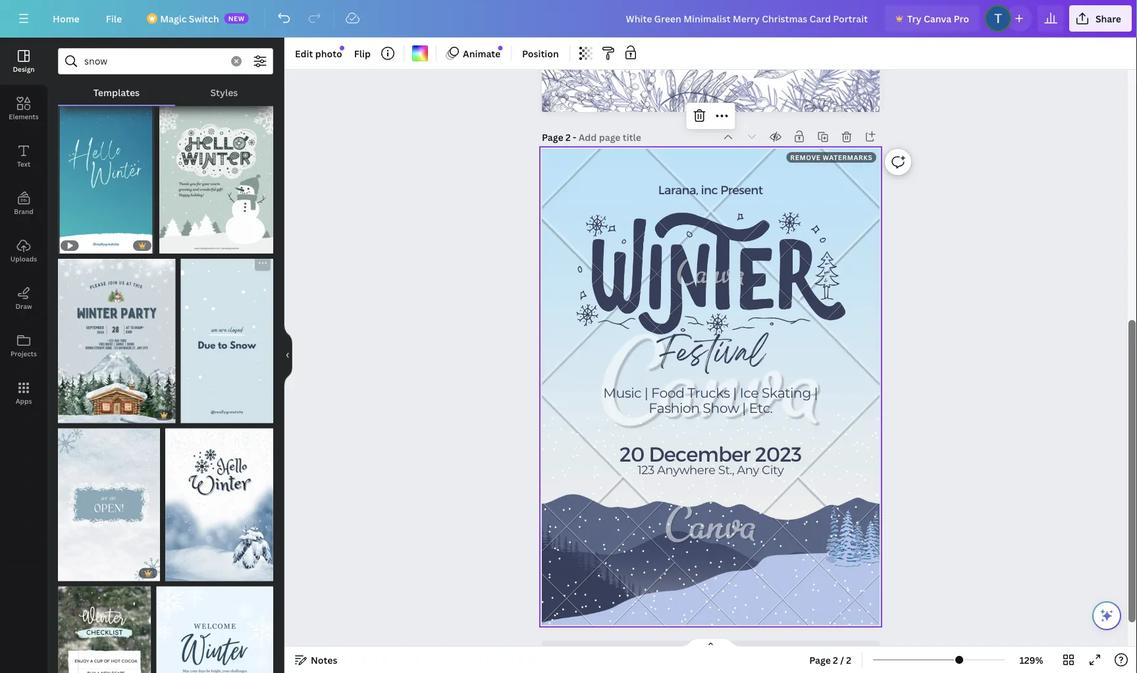Task type: describe. For each thing, give the bounding box(es) containing it.
elements button
[[0, 85, 47, 132]]

new image
[[340, 46, 345, 50]]

text button
[[0, 132, 47, 180]]

blue and white illustrative welcome winter a4 document image
[[156, 587, 273, 673]]

show
[[703, 400, 740, 416]]

templates
[[93, 86, 140, 99]]

page 2 -
[[542, 131, 579, 143]]

magic switch
[[160, 12, 219, 25]]

page 2 / 2
[[810, 654, 852, 666]]

hide image
[[284, 324, 293, 387]]

123 anywhere st., any city
[[638, 463, 784, 477]]

pro
[[954, 12, 970, 25]]

remove
[[791, 153, 821, 162]]

try canva pro
[[908, 12, 970, 25]]

templates button
[[58, 80, 175, 105]]

position
[[523, 47, 559, 60]]

etc.
[[749, 400, 773, 416]]

remove watermarks button
[[787, 152, 877, 163]]

larana, inc present
[[659, 182, 763, 197]]

2 horizontal spatial 2
[[847, 654, 852, 666]]

white elegant winter framed we are open announcement pinterest pin group
[[58, 421, 160, 582]]

any
[[737, 463, 760, 477]]

food
[[652, 385, 685, 401]]

city
[[762, 463, 784, 477]]

apps
[[16, 397, 32, 406]]

fashion
[[649, 400, 700, 416]]

music
[[604, 385, 642, 401]]

styles
[[210, 86, 238, 99]]

Search Card (105 x 148 mm) templates search field
[[84, 49, 223, 74]]

| left etc.
[[743, 400, 746, 416]]

canva
[[924, 12, 952, 25]]

present
[[721, 182, 763, 197]]

page 2 / 2 button
[[805, 650, 857, 671]]

december
[[649, 442, 751, 466]]

minimal fun closed due to snow announcement instagram story image
[[181, 259, 273, 423]]

edit photo button
[[290, 43, 348, 64]]

remove watermarks
[[791, 153, 873, 162]]

inc
[[701, 182, 718, 197]]

1
[[166, 241, 170, 250]]

skating
[[762, 385, 812, 401]]

white simple hello winter poster group
[[165, 421, 273, 582]]

file
[[106, 12, 122, 25]]

draw
[[15, 302, 32, 311]]

styles button
[[175, 80, 273, 105]]

magic
[[160, 12, 187, 25]]

larana,
[[659, 182, 699, 197]]

gray illustration winter party invitation portrait group
[[58, 251, 176, 423]]

apps button
[[0, 370, 47, 417]]

share button
[[1070, 5, 1133, 32]]

show pages image
[[680, 638, 743, 648]]

129% button
[[1011, 650, 1054, 671]]

page for page 2 -
[[542, 131, 564, 143]]

trucks
[[688, 385, 730, 401]]

blue and white illustrative welcome winter a4 document group
[[156, 579, 273, 673]]

20 december 2023
[[620, 442, 802, 466]]

2 for -
[[566, 131, 571, 143]]

main menu bar
[[0, 0, 1138, 38]]

brand button
[[0, 180, 47, 227]]

page for page 2 / 2
[[810, 654, 831, 666]]

design
[[13, 65, 35, 73]]

uploads
[[10, 254, 37, 263]]

| right "skating"
[[815, 385, 818, 401]]

| left ice in the bottom of the page
[[734, 385, 737, 401]]

festival
[[657, 325, 766, 385]]



Task type: locate. For each thing, give the bounding box(es) containing it.
2
[[566, 131, 571, 143], [834, 654, 839, 666], [847, 654, 852, 666]]

0 vertical spatial page
[[542, 131, 564, 143]]

winter landscape illustration image
[[531, 414, 892, 639]]

2 for /
[[834, 654, 839, 666]]

page left '-'
[[542, 131, 564, 143]]

position button
[[517, 43, 565, 64]]

home
[[53, 12, 80, 25]]

leaf green mint and white elegant hello winter greeting pinterest pin group
[[159, 89, 273, 254]]

no color image
[[412, 45, 428, 61]]

| left the food
[[645, 385, 649, 401]]

of
[[172, 241, 181, 250]]

129%
[[1020, 654, 1044, 666]]

projects button
[[0, 322, 47, 370]]

side panel tab list
[[0, 38, 47, 417]]

minimal fun closed due to snow announcement instagram story group
[[181, 251, 273, 423]]

try canva pro button
[[886, 5, 980, 32]]

|
[[645, 385, 649, 401], [734, 385, 737, 401], [815, 385, 818, 401], [743, 400, 746, 416]]

photo
[[315, 47, 342, 60]]

canva assistant image
[[1100, 608, 1115, 624]]

ice
[[740, 385, 759, 401]]

share
[[1096, 12, 1122, 25]]

anywhere
[[658, 463, 716, 477]]

1 of 3
[[166, 241, 188, 250]]

design button
[[0, 38, 47, 85]]

new image
[[498, 46, 503, 50]]

watermarks
[[823, 153, 873, 162]]

edit photo
[[295, 47, 342, 60]]

-
[[573, 131, 577, 143]]

animate
[[463, 47, 501, 60]]

0 horizontal spatial 2
[[566, 131, 571, 143]]

0 horizontal spatial page
[[542, 131, 564, 143]]

draw button
[[0, 275, 47, 322]]

projects
[[11, 349, 37, 358]]

brand
[[14, 207, 33, 216]]

text
[[17, 159, 30, 168]]

green and white cute winter checklist instagram reel group
[[58, 579, 151, 673]]

elements
[[9, 112, 39, 121]]

Page title text field
[[579, 130, 643, 144]]

/
[[841, 654, 845, 666]]

2 right / on the bottom right of page
[[847, 654, 852, 666]]

switch
[[189, 12, 219, 25]]

flip button
[[349, 43, 376, 64]]

try
[[908, 12, 922, 25]]

uploads button
[[0, 227, 47, 275]]

20
[[620, 442, 645, 466]]

st.,
[[719, 463, 735, 477]]

white elegant winter framed we are open announcement pinterest pin image
[[58, 429, 160, 582]]

file button
[[95, 5, 133, 32]]

blue hello winter animation with snow instagram story group
[[58, 89, 154, 254]]

white simple hello winter poster image
[[165, 429, 273, 582]]

page left / on the bottom right of page
[[810, 654, 831, 666]]

new
[[228, 14, 245, 23]]

page inside button
[[810, 654, 831, 666]]

1 vertical spatial page
[[810, 654, 831, 666]]

3
[[183, 241, 188, 250]]

2 left '-'
[[566, 131, 571, 143]]

flip
[[354, 47, 371, 60]]

edit
[[295, 47, 313, 60]]

123
[[638, 463, 655, 477]]

gray illustration winter party invitation portrait image
[[58, 259, 176, 423]]

Design title text field
[[616, 5, 880, 32]]

notes button
[[290, 650, 343, 671]]

home link
[[42, 5, 90, 32]]

animate button
[[442, 43, 506, 64]]

page
[[542, 131, 564, 143], [810, 654, 831, 666]]

2 left / on the bottom right of page
[[834, 654, 839, 666]]

1 horizontal spatial 2
[[834, 654, 839, 666]]

winter text lettering image
[[577, 212, 846, 336]]

1 horizontal spatial page
[[810, 654, 831, 666]]

music | food trucks | ice skating | fashion show | etc.
[[604, 385, 818, 416]]

notes
[[311, 654, 338, 666]]

2023
[[755, 442, 802, 466]]



Task type: vqa. For each thing, say whether or not it's contained in the screenshot.
topmost Page
yes



